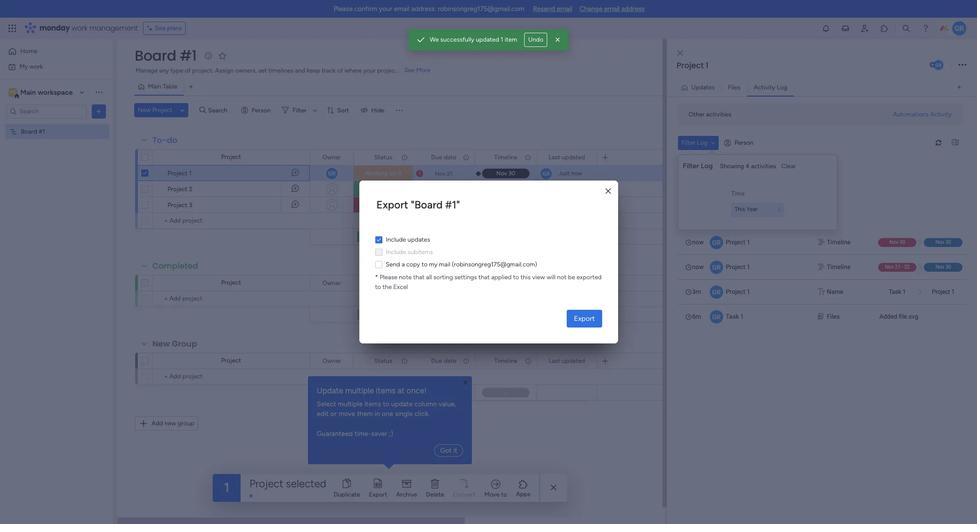 Task type: locate. For each thing, give the bounding box(es) containing it.
angle down image
[[180, 107, 184, 114], [711, 140, 715, 146]]

date down mail
[[444, 279, 456, 287]]

to up one
[[383, 400, 390, 408]]

person button right search field
[[237, 103, 276, 117]]

list box containing now
[[678, 230, 966, 329]]

0 vertical spatial activity
[[754, 84, 775, 91]]

applied
[[491, 274, 512, 281]]

got
[[440, 447, 452, 455]]

3 date from the top
[[444, 357, 456, 365]]

0 vertical spatial activities
[[706, 111, 731, 118]]

export down exported
[[574, 315, 595, 323]]

0 horizontal spatial main
[[20, 88, 36, 96]]

1 horizontal spatial 2
[[559, 186, 562, 192]]

that left 'all'
[[413, 274, 425, 281]]

0 vertical spatial export
[[376, 199, 408, 211]]

2 timeline field from the top
[[492, 279, 520, 288]]

person up the 4
[[735, 139, 754, 147]]

got it
[[440, 447, 457, 455]]

filter button
[[278, 103, 320, 117]]

list box
[[678, 230, 966, 329]]

new down main table button at the top of the page
[[138, 106, 151, 114]]

close image inside alert
[[554, 35, 562, 44]]

1 vertical spatial person button
[[720, 136, 759, 150]]

status field up the update multiple items at once!
[[372, 357, 395, 366]]

see for see more
[[404, 66, 415, 74]]

filter log down the "filter log" button
[[683, 162, 713, 170]]

1 vertical spatial last updated
[[549, 279, 585, 287]]

now for nov 30
[[692, 239, 704, 246]]

1 vertical spatial task
[[726, 313, 739, 320]]

task right "6m"
[[726, 313, 739, 320]]

1 vertical spatial last
[[549, 279, 560, 287]]

items left at
[[376, 386, 396, 396]]

0 vertical spatial multiple
[[345, 386, 374, 396]]

1 last updated field from the top
[[546, 153, 587, 162]]

0 vertical spatial please
[[334, 5, 353, 13]]

2 for 2
[[778, 207, 781, 213]]

see inside "link"
[[404, 66, 415, 74]]

activity up refresh image
[[930, 111, 952, 118]]

log down the "filter log" button
[[701, 162, 713, 170]]

3 last from the top
[[549, 357, 560, 365]]

filter down other
[[682, 139, 696, 146]]

3 last updated field from the top
[[546, 357, 587, 366]]

monday work management
[[39, 23, 138, 33]]

of right the type
[[185, 67, 191, 74]]

3 status from the top
[[374, 357, 392, 365]]

project
[[377, 67, 397, 74]]

dapulse timeline column image
[[818, 263, 825, 272]]

just
[[559, 170, 570, 177]]

2 vertical spatial status
[[374, 357, 392, 365]]

main
[[148, 83, 161, 90], [20, 88, 36, 96]]

manage
[[136, 67, 158, 74]]

alert
[[409, 29, 569, 51]]

activities right other
[[706, 111, 731, 118]]

Due date field
[[429, 153, 459, 162], [429, 279, 459, 288], [429, 357, 459, 366]]

0 vertical spatial log
[[777, 84, 787, 91]]

1 horizontal spatial board #1
[[135, 46, 197, 66]]

send a copy to my mail (robinsongreg175@gmail.com)
[[386, 261, 537, 269]]

0 vertical spatial angle down image
[[180, 107, 184, 114]]

include for include subitems
[[386, 249, 406, 256]]

due date down mail
[[431, 279, 456, 287]]

1 vertical spatial now
[[692, 239, 704, 246]]

person button up showing
[[720, 136, 759, 150]]

work right my
[[30, 63, 43, 70]]

v2 overdue deadline image
[[416, 170, 423, 178]]

2
[[189, 186, 193, 193], [559, 186, 562, 192], [778, 207, 781, 213]]

owner for do
[[322, 154, 341, 161]]

2 right year at the top right of page
[[778, 207, 781, 213]]

1 horizontal spatial of
[[337, 67, 343, 74]]

0 vertical spatial it
[[398, 170, 402, 177]]

move
[[339, 410, 355, 418]]

1 timeline field from the top
[[492, 153, 520, 162]]

30 for nov 30
[[946, 239, 951, 245]]

1 last updated from the top
[[549, 154, 585, 161]]

please up the
[[380, 274, 397, 281]]

option
[[0, 124, 113, 125]]

2 date from the top
[[444, 279, 456, 287]]

close image
[[554, 35, 562, 44], [678, 50, 683, 57]]

filter log down other
[[682, 139, 708, 146]]

Timeline field
[[492, 153, 520, 162], [492, 279, 520, 288], [492, 357, 520, 366]]

multiple inside select multiple items to update column value, edit or move them in one single click.
[[338, 400, 363, 408]]

1 vertical spatial filter
[[682, 139, 696, 146]]

1 include from the top
[[386, 236, 406, 244]]

0 vertical spatial status
[[374, 154, 392, 161]]

see inside button
[[155, 24, 166, 32]]

2 due date from the top
[[431, 279, 456, 287]]

settings
[[455, 274, 477, 281]]

main inside workspace selection element
[[20, 88, 36, 96]]

date up value,
[[444, 357, 456, 365]]

3 timeline field from the top
[[492, 357, 520, 366]]

1 horizontal spatial new
[[152, 339, 170, 350]]

Last updated field
[[546, 153, 587, 162], [546, 279, 587, 288], [546, 357, 587, 366]]

duplicate
[[334, 491, 360, 499]]

0 horizontal spatial files
[[728, 84, 741, 91]]

3 email from the left
[[604, 5, 620, 13]]

1 horizontal spatial activity
[[930, 111, 952, 118]]

email left address:
[[394, 5, 410, 13]]

task down the nov 21 - 22
[[889, 288, 901, 295]]

automations activity button
[[890, 107, 956, 122]]

board up any on the top left of the page
[[135, 46, 176, 66]]

angle down image left v2 search icon
[[180, 107, 184, 114]]

1 vertical spatial last updated field
[[546, 279, 587, 288]]

new for new project
[[138, 106, 151, 114]]

0 horizontal spatial your
[[363, 67, 376, 74]]

task 1 right "6m"
[[726, 313, 744, 320]]

0 horizontal spatial of
[[185, 67, 191, 74]]

1 vertical spatial owner
[[322, 279, 341, 287]]

change
[[580, 5, 603, 13]]

0 vertical spatial filter log
[[682, 139, 708, 146]]

updates
[[408, 236, 430, 244]]

edit
[[317, 410, 329, 418]]

due date field down mail
[[429, 279, 459, 288]]

status field up working on it
[[372, 153, 395, 162]]

guaranteed time-saver ;)
[[317, 430, 393, 438]]

log down other
[[697, 139, 708, 146]]

21 for nov 21
[[447, 170, 453, 177]]

at
[[398, 386, 405, 396]]

#1
[[180, 46, 197, 66], [39, 128, 45, 135]]

keep
[[307, 67, 320, 74]]

add to favorites image
[[218, 51, 227, 60]]

1 that from the left
[[413, 274, 425, 281]]

workspace selection element
[[8, 87, 74, 99]]

view
[[532, 274, 545, 281]]

board #1
[[135, 46, 197, 66], [21, 128, 45, 135]]

clear button
[[778, 159, 800, 174]]

see left more
[[404, 66, 415, 74]]

email right change
[[604, 5, 620, 13]]

1 vertical spatial please
[[380, 274, 397, 281]]

new left group
[[152, 339, 170, 350]]

board #1 up any on the top left of the page
[[135, 46, 197, 66]]

task 1
[[889, 288, 906, 295], [726, 313, 744, 320]]

3 due from the top
[[431, 357, 442, 365]]

set
[[258, 67, 267, 74]]

2 vertical spatial export
[[369, 491, 387, 499]]

1 vertical spatial date
[[444, 279, 456, 287]]

2 up 3
[[189, 186, 193, 193]]

2 vertical spatial last updated field
[[546, 357, 587, 366]]

subitems
[[408, 249, 433, 256]]

add view image
[[958, 84, 961, 91]]

log
[[777, 84, 787, 91], [697, 139, 708, 146], [701, 162, 713, 170]]

archive
[[396, 491, 417, 499]]

1 status from the top
[[374, 154, 392, 161]]

2 owner from the top
[[322, 279, 341, 287]]

export
[[376, 199, 408, 211], [574, 315, 595, 323], [369, 491, 387, 499]]

task 1 down the nov 21 - 22
[[889, 288, 906, 295]]

it right got
[[453, 447, 457, 455]]

0 vertical spatial person
[[252, 107, 271, 114]]

0 vertical spatial due date field
[[429, 153, 459, 162]]

2 vertical spatial due date field
[[429, 357, 459, 366]]

dapulse text column image
[[818, 287, 825, 297]]

1 horizontal spatial it
[[453, 447, 457, 455]]

track
[[322, 67, 336, 74]]

1 vertical spatial see
[[404, 66, 415, 74]]

stuck
[[375, 201, 391, 209]]

column information image for to-do
[[463, 154, 470, 161]]

status field down send
[[372, 279, 395, 288]]

new inside button
[[138, 106, 151, 114]]

email for change email address
[[604, 5, 620, 13]]

2 email from the left
[[557, 5, 572, 13]]

0 vertical spatial last updated
[[549, 154, 585, 161]]

include for include updates
[[386, 236, 406, 244]]

filter left arrow down image at left top
[[293, 107, 307, 114]]

3
[[189, 202, 192, 209]]

2 that from the left
[[478, 274, 490, 281]]

manage any type of project. assign owners, set timelines and keep track of where your project stands.
[[136, 67, 419, 74]]

0 vertical spatial include
[[386, 236, 406, 244]]

0 horizontal spatial work
[[30, 63, 43, 70]]

0 vertical spatial board #1
[[135, 46, 197, 66]]

last updated field for new group
[[546, 357, 587, 366]]

main right workspace icon at the top
[[20, 88, 36, 96]]

Status field
[[372, 153, 395, 162], [372, 279, 395, 288], [372, 357, 395, 366]]

2 include from the top
[[386, 249, 406, 256]]

search everything image
[[902, 24, 911, 33]]

3 due date field from the top
[[429, 357, 459, 366]]

0 horizontal spatial person
[[252, 107, 271, 114]]

column information image
[[401, 154, 408, 161], [525, 154, 532, 161], [463, 280, 470, 287], [525, 280, 532, 287], [463, 358, 470, 365]]

inbox image
[[841, 24, 850, 33]]

work inside my work button
[[30, 63, 43, 70]]

New Group field
[[150, 339, 199, 350]]

and
[[295, 67, 305, 74]]

add view image
[[189, 84, 193, 90]]

1 owner field from the top
[[320, 153, 343, 162]]

timeline
[[494, 154, 517, 161], [827, 239, 851, 246], [827, 263, 851, 271], [494, 279, 517, 287], [494, 357, 517, 365]]

include up send
[[386, 249, 406, 256]]

multiple for update
[[345, 386, 374, 396]]

1 horizontal spatial person
[[735, 139, 754, 147]]

column information image for completed
[[401, 280, 408, 287]]

items for at
[[376, 386, 396, 396]]

1 horizontal spatial close image
[[678, 50, 683, 57]]

to inside select multiple items to update column value, edit or move them in one single click.
[[383, 400, 390, 408]]

monday
[[39, 23, 70, 33]]

1 last from the top
[[549, 154, 560, 161]]

to left the
[[375, 284, 381, 291]]

1 vertical spatial person
[[735, 139, 754, 147]]

status up the update multiple items at once!
[[374, 357, 392, 365]]

work for my
[[30, 63, 43, 70]]

0 horizontal spatial close image
[[554, 35, 562, 44]]

1 horizontal spatial 21
[[895, 264, 901, 270]]

1 vertical spatial work
[[30, 63, 43, 70]]

2 vertical spatial last
[[549, 357, 560, 365]]

1 vertical spatial status
[[374, 279, 392, 287]]

include up include subitems
[[386, 236, 406, 244]]

#1 down search in workspace 'field'
[[39, 128, 45, 135]]

convert
[[453, 491, 476, 499]]

due date up nov 21
[[431, 154, 456, 161]]

status for to-do
[[374, 154, 392, 161]]

1 horizontal spatial #1
[[180, 46, 197, 66]]

0 vertical spatial now
[[571, 170, 582, 177]]

1 horizontal spatial email
[[557, 5, 572, 13]]

items for to
[[364, 400, 381, 408]]

that down (robinsongreg175@gmail.com)
[[478, 274, 490, 281]]

21 right v2 overdue deadline image
[[447, 170, 453, 177]]

0 horizontal spatial #1
[[39, 128, 45, 135]]

30 for nov 21 - 22
[[946, 264, 951, 270]]

1 vertical spatial angle down image
[[711, 140, 715, 146]]

multiple up move
[[338, 400, 363, 408]]

0 horizontal spatial please
[[334, 5, 353, 13]]

items up in
[[364, 400, 381, 408]]

2 vertical spatial date
[[444, 357, 456, 365]]

0 horizontal spatial board
[[21, 128, 37, 135]]

due date field up nov 21
[[429, 153, 459, 162]]

arrow down image
[[310, 105, 320, 116]]

status field for group
[[372, 357, 395, 366]]

0 vertical spatial timeline field
[[492, 153, 520, 162]]

greg robinson image
[[952, 21, 967, 35], [933, 59, 944, 71]]

sort
[[337, 107, 349, 114]]

1 vertical spatial status field
[[372, 279, 395, 288]]

it
[[398, 170, 402, 177], [453, 447, 457, 455]]

1 vertical spatial board
[[21, 128, 37, 135]]

work right monday
[[72, 23, 88, 33]]

board #1 down search in workspace 'field'
[[21, 128, 45, 135]]

1 horizontal spatial person button
[[720, 136, 759, 150]]

1 vertical spatial owner field
[[320, 279, 343, 288]]

column information image for completed
[[463, 280, 470, 287]]

move
[[484, 491, 500, 499]]

email for resend email
[[557, 5, 572, 13]]

column
[[415, 400, 437, 408]]

main inside main table button
[[148, 83, 161, 90]]

1 horizontal spatial files
[[827, 313, 840, 320]]

alert containing we successfully updated 1 item
[[409, 29, 569, 51]]

updated left item
[[476, 36, 499, 43]]

1 inside field
[[706, 60, 708, 71]]

0 vertical spatial items
[[376, 386, 396, 396]]

2 due date field from the top
[[429, 279, 459, 288]]

export down on
[[376, 199, 408, 211]]

new inside field
[[152, 339, 170, 350]]

due for completed
[[431, 279, 442, 287]]

multiple up them
[[345, 386, 374, 396]]

activities right the 4
[[751, 162, 776, 170]]

add
[[152, 420, 163, 428]]

1 owner from the top
[[322, 154, 341, 161]]

2 for 2 minutes ago
[[559, 186, 562, 192]]

3 last updated from the top
[[549, 357, 585, 365]]

0 vertical spatial last
[[549, 154, 560, 161]]

successfully
[[440, 36, 474, 43]]

Search field
[[206, 104, 232, 117]]

project 2
[[168, 186, 193, 193]]

filter
[[293, 107, 307, 114], [682, 139, 696, 146], [683, 162, 699, 170]]

your right confirm
[[379, 5, 392, 13]]

2 vertical spatial due date
[[431, 357, 456, 365]]

0 vertical spatial new
[[138, 106, 151, 114]]

update
[[391, 400, 413, 408]]

activity right files button
[[754, 84, 775, 91]]

project 1
[[677, 60, 708, 71], [168, 170, 192, 177], [726, 239, 750, 246], [726, 263, 750, 271], [726, 288, 750, 295], [932, 288, 955, 295]]

time-
[[355, 430, 371, 438]]

21 left -
[[895, 264, 901, 270]]

status up working on it
[[374, 154, 392, 161]]

please
[[334, 5, 353, 13], [380, 274, 397, 281]]

1 horizontal spatial main
[[148, 83, 161, 90]]

workspace
[[38, 88, 73, 96]]

workspace image
[[8, 88, 17, 97]]

0 vertical spatial 21
[[447, 170, 453, 177]]

angle down image down other activities
[[711, 140, 715, 146]]

year
[[747, 206, 758, 213]]

0 horizontal spatial board #1
[[21, 128, 45, 135]]

your
[[379, 5, 392, 13], [363, 67, 376, 74]]

2 due from the top
[[431, 279, 442, 287]]

0 horizontal spatial email
[[394, 5, 410, 13]]

items inside select multiple items to update column value, edit or move them in one single click.
[[364, 400, 381, 408]]

1 horizontal spatial please
[[380, 274, 397, 281]]

3 owner field from the top
[[320, 357, 343, 366]]

task
[[889, 288, 901, 295], [726, 313, 739, 320]]

0 vertical spatial due date
[[431, 154, 456, 161]]

2 last updated field from the top
[[546, 279, 587, 288]]

2 left 'minutes'
[[559, 186, 562, 192]]

export left 'archive'
[[369, 491, 387, 499]]

showing
[[720, 162, 744, 170]]

0 vertical spatial task 1
[[889, 288, 906, 295]]

to right move
[[501, 491, 507, 499]]

see left 'plans'
[[155, 24, 166, 32]]

dapulse x slim image
[[606, 188, 611, 195]]

of
[[185, 67, 191, 74], [337, 67, 343, 74]]

close image up updates button
[[678, 50, 683, 57]]

2 vertical spatial last updated
[[549, 357, 585, 365]]

now
[[571, 170, 582, 177], [692, 239, 704, 246], [692, 263, 704, 271]]

email
[[394, 5, 410, 13], [557, 5, 572, 13], [604, 5, 620, 13]]

home button
[[5, 44, 95, 59]]

export to excel image
[[948, 140, 963, 146]]

please left confirm
[[334, 5, 353, 13]]

1 vertical spatial new
[[152, 339, 170, 350]]

0 horizontal spatial new
[[138, 106, 151, 114]]

0 vertical spatial status field
[[372, 153, 395, 162]]

0 vertical spatial due
[[431, 154, 442, 161]]

main for main table
[[148, 83, 161, 90]]

undo button
[[524, 33, 547, 47]]

0 vertical spatial board
[[135, 46, 176, 66]]

due date up value,
[[431, 357, 456, 365]]

minutes
[[563, 186, 584, 192]]

log inside activity log 'button'
[[777, 84, 787, 91]]

1 vertical spatial 21
[[895, 264, 901, 270]]

project inside field
[[677, 60, 704, 71]]

column information image
[[463, 154, 470, 161], [401, 280, 408, 287], [401, 358, 408, 365], [525, 358, 532, 365]]

home
[[20, 47, 37, 55]]

due date for new group
[[431, 357, 456, 365]]

see for see plans
[[155, 24, 166, 32]]

added
[[880, 313, 897, 320]]

update
[[317, 386, 343, 396]]

person left filter popup button
[[252, 107, 271, 114]]

status left excel
[[374, 279, 392, 287]]

due date field up value,
[[429, 357, 459, 366]]

activity log button
[[747, 80, 794, 95]]

timeline field for column information icon related to to-do
[[492, 153, 520, 162]]

of right "track"
[[337, 67, 343, 74]]

due
[[431, 154, 442, 161], [431, 279, 442, 287], [431, 357, 442, 365]]

close image right undo button
[[554, 35, 562, 44]]

hide
[[371, 107, 384, 114]]

activity inside 'button'
[[754, 84, 775, 91]]

v2 search image
[[199, 105, 206, 115]]

3 due date from the top
[[431, 357, 456, 365]]

files right updates
[[728, 84, 741, 91]]

To-do field
[[150, 135, 180, 146]]

nov 21
[[435, 170, 453, 177]]

date up nov 21
[[444, 154, 456, 161]]

1 horizontal spatial see
[[404, 66, 415, 74]]

filter log inside the "filter log" button
[[682, 139, 708, 146]]

your right where
[[363, 67, 376, 74]]

it right on
[[398, 170, 402, 177]]

0 horizontal spatial 21
[[447, 170, 453, 177]]

notifications image
[[822, 24, 831, 33]]

board down search in workspace 'field'
[[21, 128, 37, 135]]

updated
[[476, 36, 499, 43], [562, 154, 585, 161], [562, 279, 585, 287], [562, 357, 585, 365]]

1 status field from the top
[[372, 153, 395, 162]]

log inside the "filter log" button
[[697, 139, 708, 146]]

nov 30
[[890, 239, 905, 245], [936, 239, 951, 245], [936, 264, 951, 270]]

project 1 inside project 1 field
[[677, 60, 708, 71]]

email right the resend
[[557, 5, 572, 13]]

1 horizontal spatial your
[[379, 5, 392, 13]]

#1 up the type
[[180, 46, 197, 66]]

all
[[426, 274, 432, 281]]

owner field for to-do
[[320, 153, 343, 162]]

files right the v2 file column image
[[827, 313, 840, 320]]

Board #1 field
[[133, 46, 199, 66]]

filter down the "filter log" button
[[683, 162, 699, 170]]

updates
[[691, 84, 715, 91]]

log down project 1 field at top
[[777, 84, 787, 91]]

Owner field
[[320, 153, 343, 162], [320, 279, 343, 288], [320, 357, 343, 366]]

nov 30 for nov 30
[[936, 239, 951, 245]]

main left table
[[148, 83, 161, 90]]

3 owner from the top
[[322, 357, 341, 365]]

due for new group
[[431, 357, 442, 365]]

0 vertical spatial last updated field
[[546, 153, 587, 162]]

;)
[[389, 430, 393, 438]]

resend email
[[533, 5, 572, 13]]

a
[[402, 261, 405, 269]]

0 vertical spatial owner field
[[320, 153, 343, 162]]

3 status field from the top
[[372, 357, 395, 366]]

nov
[[435, 170, 446, 177], [435, 202, 445, 209], [890, 239, 899, 245], [936, 239, 944, 245], [885, 264, 894, 270], [936, 264, 944, 270]]



Task type: vqa. For each thing, say whether or not it's contained in the screenshot.
CLICK.
yes



Task type: describe. For each thing, give the bounding box(es) containing it.
last updated field for to-do
[[546, 153, 587, 162]]

now for nov 21 - 22
[[692, 263, 704, 271]]

1 vertical spatial activities
[[751, 162, 776, 170]]

updated inside alert
[[476, 36, 499, 43]]

note
[[399, 274, 412, 281]]

angle down image inside the "filter log" button
[[711, 140, 715, 146]]

we successfully updated 1 item
[[430, 36, 517, 43]]

person for the right person popup button
[[735, 139, 754, 147]]

board #1 inside list box
[[21, 128, 45, 135]]

clear
[[781, 162, 796, 170]]

4
[[746, 162, 750, 170]]

apps image
[[880, 24, 889, 33]]

due date for completed
[[431, 279, 456, 287]]

filter inside button
[[682, 139, 696, 146]]

include subitems
[[386, 249, 433, 256]]

2 vertical spatial filter
[[683, 162, 699, 170]]

hide button
[[357, 103, 390, 117]]

file.svg
[[899, 313, 918, 320]]

last for do
[[549, 154, 560, 161]]

nov 23
[[435, 202, 453, 209]]

export inside button
[[574, 315, 595, 323]]

working on it
[[365, 170, 402, 177]]

main table button
[[134, 80, 184, 94]]

send
[[386, 261, 400, 269]]

nov 30 for nov 21 - 22
[[936, 264, 951, 270]]

files inside button
[[728, 84, 741, 91]]

will
[[547, 274, 556, 281]]

group
[[178, 420, 194, 428]]

automations activity
[[893, 111, 952, 118]]

date for new group
[[444, 357, 456, 365]]

include updates
[[386, 236, 430, 244]]

22
[[904, 264, 910, 270]]

my work button
[[5, 60, 95, 74]]

refresh image
[[932, 140, 946, 146]]

due date field for completed
[[429, 279, 459, 288]]

activity inside "button"
[[930, 111, 952, 118]]

select product image
[[8, 24, 17, 33]]

this
[[735, 206, 745, 213]]

please confirm your email address: robinsongreg175@gmail.com
[[334, 5, 525, 13]]

just now
[[559, 170, 582, 177]]

0 vertical spatial greg robinson image
[[952, 21, 967, 35]]

main for main workspace
[[20, 88, 36, 96]]

1 vertical spatial task 1
[[726, 313, 744, 320]]

owner for group
[[322, 357, 341, 365]]

filter log button
[[678, 136, 719, 150]]

in
[[375, 410, 380, 418]]

1 horizontal spatial board
[[135, 46, 176, 66]]

column information image for to-do
[[525, 154, 532, 161]]

excel
[[393, 284, 408, 291]]

updated down the export button
[[562, 357, 585, 365]]

work for monday
[[72, 23, 88, 33]]

table
[[163, 83, 177, 90]]

multiple for select
[[338, 400, 363, 408]]

time
[[731, 190, 745, 197]]

last updated for new group
[[549, 357, 585, 365]]

the
[[383, 284, 392, 291]]

updated up just now
[[562, 154, 585, 161]]

(robinsongreg175@gmail.com)
[[452, 261, 537, 269]]

1 email from the left
[[394, 5, 410, 13]]

person for topmost person popup button
[[252, 107, 271, 114]]

plans
[[167, 24, 182, 32]]

on
[[389, 170, 396, 177]]

my
[[20, 63, 28, 70]]

where
[[345, 67, 362, 74]]

1 date from the top
[[444, 154, 456, 161]]

group
[[172, 339, 197, 350]]

nov 21 - 22
[[885, 264, 910, 270]]

-
[[902, 264, 903, 270]]

board #1 list box
[[0, 122, 113, 259]]

date for completed
[[444, 279, 456, 287]]

m
[[10, 88, 15, 96]]

name
[[827, 288, 844, 295]]

selected
[[286, 478, 326, 490]]

saver
[[371, 430, 387, 438]]

or
[[331, 410, 337, 418]]

board inside list box
[[21, 128, 37, 135]]

completed
[[152, 261, 198, 272]]

1 vertical spatial filter log
[[683, 162, 713, 170]]

to left this
[[513, 274, 519, 281]]

1 inside alert
[[501, 36, 503, 43]]

21 for nov 21 - 22
[[895, 264, 901, 270]]

0 horizontal spatial 2
[[189, 186, 193, 193]]

mail
[[439, 261, 450, 269]]

to left my
[[422, 261, 428, 269]]

status field for do
[[372, 153, 395, 162]]

see plans
[[155, 24, 182, 32]]

export "board #1"
[[376, 199, 460, 211]]

change email address link
[[580, 5, 645, 13]]

new for new group
[[152, 339, 170, 350]]

due date field for new group
[[429, 357, 459, 366]]

column information image for new group
[[463, 358, 470, 365]]

see more link
[[403, 66, 432, 75]]

see more
[[404, 66, 431, 74]]

1 due from the top
[[431, 154, 442, 161]]

1 due date field from the top
[[429, 153, 459, 162]]

v2 file column image
[[818, 312, 823, 322]]

2 last from the top
[[549, 279, 560, 287]]

click.
[[415, 410, 430, 418]]

got it link
[[434, 445, 463, 457]]

show board description image
[[203, 51, 213, 60]]

2 vertical spatial log
[[701, 162, 713, 170]]

updates button
[[678, 80, 721, 95]]

updated right will at bottom
[[562, 279, 585, 287]]

0 horizontal spatial activities
[[706, 111, 731, 118]]

type
[[171, 67, 183, 74]]

help image
[[921, 24, 930, 33]]

status for new group
[[374, 357, 392, 365]]

0 horizontal spatial task
[[726, 313, 739, 320]]

0 vertical spatial person button
[[237, 103, 276, 117]]

address:
[[411, 5, 436, 13]]

sort button
[[323, 103, 354, 117]]

Search in workspace field
[[19, 106, 74, 117]]

0 horizontal spatial angle down image
[[180, 107, 184, 114]]

please inside * please note that all sorting settings that applied to this view will not be exported to the excel
[[380, 274, 397, 281]]

1 due date from the top
[[431, 154, 456, 161]]

showing 4 activities
[[720, 162, 776, 170]]

one
[[382, 410, 393, 418]]

0 horizontal spatial it
[[398, 170, 402, 177]]

project inside button
[[152, 106, 172, 114]]

2 of from the left
[[337, 67, 343, 74]]

1 horizontal spatial task
[[889, 288, 901, 295]]

#1 inside board #1 list box
[[39, 128, 45, 135]]

#1"
[[445, 199, 460, 211]]

value,
[[439, 400, 456, 408]]

any
[[159, 67, 169, 74]]

not
[[557, 274, 567, 281]]

guaranteed
[[317, 430, 353, 438]]

sorting
[[434, 274, 453, 281]]

1 of from the left
[[185, 67, 191, 74]]

we
[[430, 36, 439, 43]]

select multiple items to update column value, edit or move them in one single click.
[[317, 400, 456, 418]]

2 last updated from the top
[[549, 279, 585, 287]]

2 minutes ago
[[559, 186, 595, 192]]

undo
[[528, 36, 543, 43]]

0 horizontal spatial greg robinson image
[[933, 59, 944, 71]]

0 vertical spatial #1
[[180, 46, 197, 66]]

1 vertical spatial it
[[453, 447, 457, 455]]

owner field for new group
[[320, 357, 343, 366]]

my work
[[20, 63, 43, 70]]

timeline field for new group's column information image
[[492, 357, 520, 366]]

robinsongreg175@gmail.com
[[438, 5, 525, 13]]

2 owner field from the top
[[320, 279, 343, 288]]

item
[[505, 36, 517, 43]]

filter inside popup button
[[293, 107, 307, 114]]

them
[[357, 410, 373, 418]]

project.
[[192, 67, 214, 74]]

1 vertical spatial your
[[363, 67, 376, 74]]

invite members image
[[861, 24, 870, 33]]

* please note that all sorting settings that applied to this view will not be exported to the excel
[[375, 274, 602, 291]]

assign
[[215, 67, 234, 74]]

1 vertical spatial close image
[[678, 50, 683, 57]]

main table
[[148, 83, 177, 90]]

update multiple items at once!
[[317, 386, 427, 396]]

resend email link
[[533, 5, 572, 13]]

owners,
[[235, 67, 257, 74]]

column information image for new group
[[525, 358, 532, 365]]

new project
[[138, 106, 172, 114]]

2 status field from the top
[[372, 279, 395, 288]]

dapulse timeline column image
[[818, 238, 825, 247]]

project selected
[[250, 478, 326, 490]]

files inside list box
[[827, 313, 840, 320]]

Completed field
[[150, 261, 200, 272]]

export button
[[567, 310, 602, 328]]

0 vertical spatial your
[[379, 5, 392, 13]]

last for group
[[549, 357, 560, 365]]

other
[[689, 111, 705, 118]]

last updated for to-do
[[549, 154, 585, 161]]

2 status from the top
[[374, 279, 392, 287]]

working
[[365, 170, 388, 177]]

main workspace
[[20, 88, 73, 96]]

timelines
[[268, 67, 293, 74]]

Project 1 field
[[675, 60, 928, 71]]

select
[[317, 400, 336, 408]]

do
[[167, 135, 177, 146]]

automations
[[893, 111, 929, 118]]



